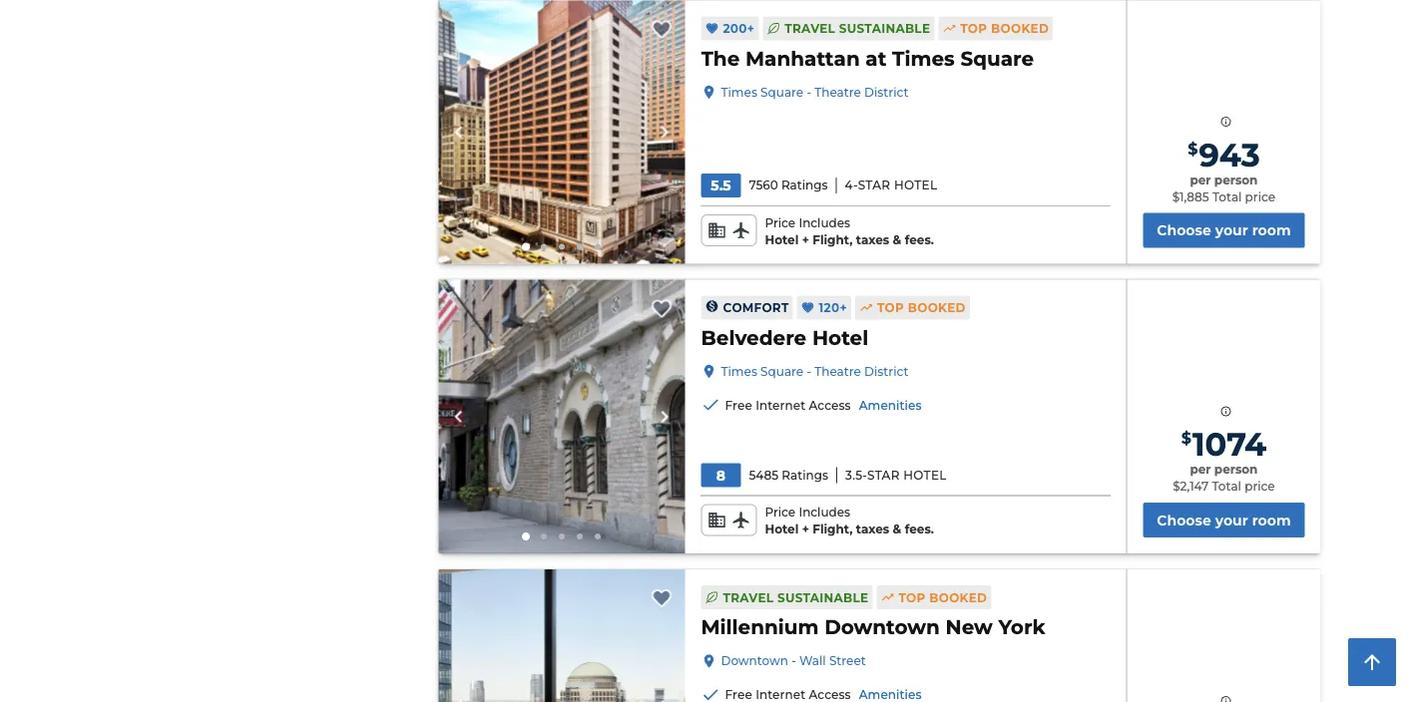 Task type: describe. For each thing, give the bounding box(es) containing it.
1 times square - theatre district from the top
[[721, 85, 909, 99]]

0 horizontal spatial downtown
[[721, 655, 789, 669]]

new
[[946, 616, 993, 640]]

0 vertical spatial travel
[[785, 21, 836, 36]]

facade/entrance image for 943
[[439, 1, 685, 264]]

heart icon image for 120+
[[801, 301, 815, 315]]

room for 1074
[[1253, 512, 1291, 529]]

belvedere hotel element
[[701, 324, 869, 352]]

hotel down 7560 ratings
[[765, 232, 799, 247]]

4-star hotel
[[845, 178, 938, 193]]

fees. for 1074
[[905, 522, 934, 537]]

3.5-
[[846, 468, 868, 483]]

belvedere hotel
[[701, 326, 869, 350]]

choose for 943
[[1157, 222, 1212, 239]]

heart icon image for 200+
[[705, 22, 719, 36]]

manhattan
[[746, 46, 860, 70]]

1 vertical spatial -
[[807, 364, 812, 379]]

120+
[[819, 301, 848, 315]]

price includes hotel + flight, taxes & fees. for 943
[[765, 216, 934, 247]]

+ for 943
[[802, 232, 809, 247]]

choose your room for 943
[[1157, 222, 1291, 239]]

per for 943
[[1190, 173, 1211, 187]]

1 vertical spatial travel sustainable
[[723, 591, 869, 605]]

choose your room button for 1074
[[1143, 503, 1305, 538]]

star for 1074
[[868, 468, 900, 483]]

the manhattan at times square element
[[701, 44, 1034, 72]]

& for 1074
[[893, 522, 902, 537]]

2 vertical spatial top
[[899, 591, 926, 605]]

wall
[[800, 655, 826, 669]]

millennium downtown new york element
[[701, 614, 1046, 642]]

amenities
[[859, 398, 922, 413]]

0 vertical spatial times
[[893, 46, 955, 70]]

3.5-star hotel
[[846, 468, 947, 483]]

go to image #1 image for 943
[[522, 243, 530, 251]]

includes for 1074
[[799, 506, 851, 520]]

person for 1074
[[1215, 463, 1258, 477]]

ratings for 943
[[782, 178, 828, 193]]

top for 943
[[961, 21, 988, 36]]

internet
[[756, 398, 806, 413]]

flight, for 943
[[813, 232, 853, 247]]

downtown - wall street
[[721, 655, 866, 669]]

top booked for 943
[[961, 21, 1049, 36]]

access
[[809, 398, 851, 413]]

go to image #4 image for 943
[[577, 244, 583, 250]]

total for 1074
[[1212, 480, 1242, 494]]

choose your room button for 943
[[1143, 213, 1305, 248]]

millennium downtown new york
[[701, 616, 1046, 640]]

1 district from the top
[[865, 85, 909, 99]]

& for 943
[[893, 232, 902, 247]]

2 theatre from the top
[[815, 364, 861, 379]]

0 vertical spatial square
[[961, 46, 1034, 70]]

2 vertical spatial -
[[792, 655, 796, 669]]

hotel right 4-
[[894, 178, 938, 193]]

comfort
[[723, 301, 789, 315]]

2 vertical spatial booked
[[930, 591, 988, 605]]

price for 943
[[765, 216, 796, 230]]

millennium
[[701, 616, 819, 640]]

1 vertical spatial sustainable
[[778, 591, 869, 605]]

1 theatre from the top
[[815, 85, 861, 99]]

price for 943
[[1246, 189, 1276, 204]]

price for 1074
[[765, 506, 796, 520]]

hotel right 3.5-
[[904, 468, 947, 483]]

1 vertical spatial square
[[761, 85, 804, 99]]

$1,885
[[1173, 189, 1210, 204]]

$2,147
[[1173, 480, 1209, 494]]

facade/entrance image for 1074
[[439, 280, 685, 554]]



Task type: locate. For each thing, give the bounding box(es) containing it.
top booked
[[961, 21, 1049, 36], [877, 301, 966, 315], [899, 591, 988, 605]]

theatre up access
[[815, 364, 861, 379]]

go to image #4 image for 1074
[[577, 534, 583, 540]]

choose
[[1157, 222, 1212, 239], [1157, 512, 1212, 529]]

go to image #3 image
[[559, 244, 565, 250], [559, 534, 565, 540]]

hotel down 120+
[[813, 326, 869, 350]]

1 go to image #5 image from the top
[[595, 244, 601, 250]]

downtown inside millennium downtown new york element
[[825, 616, 940, 640]]

0 vertical spatial star
[[858, 178, 891, 193]]

5.5
[[711, 177, 731, 194]]

0 horizontal spatial heart icon image
[[705, 22, 719, 36]]

go to image #1 image
[[522, 243, 530, 251], [522, 533, 530, 541]]

0 vertical spatial travel sustainable
[[785, 21, 931, 36]]

person for 943
[[1215, 173, 1258, 187]]

price down "1074"
[[1245, 480, 1275, 494]]

travel sustainable
[[785, 21, 931, 36], [723, 591, 869, 605]]

go to image #5 image for 1074
[[595, 534, 601, 540]]

choose your room for 1074
[[1157, 512, 1291, 529]]

1 vertical spatial travel
[[723, 591, 774, 605]]

2 vertical spatial photo carousel region
[[439, 570, 685, 703]]

per up $2,147
[[1190, 463, 1211, 477]]

room for 943
[[1253, 222, 1291, 239]]

price inside $ 943 per person $1,885 total price
[[1246, 189, 1276, 204]]

0 vertical spatial downtown
[[825, 616, 940, 640]]

times square - theatre district
[[721, 85, 909, 99], [721, 364, 909, 379]]

1 vertical spatial go to image #1 image
[[522, 533, 530, 541]]

facade/entrance image
[[439, 1, 685, 264], [439, 280, 685, 554]]

york
[[999, 616, 1046, 640]]

0 vertical spatial booked
[[991, 21, 1049, 36]]

2 go to image #4 image from the top
[[577, 534, 583, 540]]

+ down 7560 ratings
[[802, 232, 809, 247]]

ratings right 5485
[[782, 468, 829, 483]]

0 vertical spatial your
[[1216, 222, 1249, 239]]

2 total from the top
[[1212, 480, 1242, 494]]

0 vertical spatial $
[[1188, 139, 1198, 158]]

sustainable up millennium downtown new york
[[778, 591, 869, 605]]

fees.
[[905, 232, 934, 247], [905, 522, 934, 537]]

fees. for 943
[[905, 232, 934, 247]]

2 choose from the top
[[1157, 512, 1212, 529]]

1 & from the top
[[893, 232, 902, 247]]

taxes
[[856, 232, 890, 247], [856, 522, 890, 537]]

price includes hotel + flight, taxes & fees. for 1074
[[765, 506, 934, 537]]

1 horizontal spatial downtown
[[825, 616, 940, 640]]

total for 943
[[1213, 189, 1242, 204]]

2 + from the top
[[802, 522, 809, 537]]

0 vertical spatial price
[[1246, 189, 1276, 204]]

0 vertical spatial heart icon image
[[705, 22, 719, 36]]

1 vertical spatial price includes hotel + flight, taxes & fees.
[[765, 506, 934, 537]]

total inside $ 943 per person $1,885 total price
[[1213, 189, 1242, 204]]

times up free
[[721, 364, 758, 379]]

flight, down 3.5-
[[813, 522, 853, 537]]

- up free internet access amenities
[[807, 364, 812, 379]]

price inside $ 1074 per person $2,147 total price
[[1245, 480, 1275, 494]]

sustainable up the at at the right of the page
[[839, 21, 931, 36]]

3 photo carousel region from the top
[[439, 570, 685, 703]]

2 vertical spatial top booked
[[899, 591, 988, 605]]

room
[[1253, 222, 1291, 239], [1253, 512, 1291, 529]]

0 vertical spatial room
[[1253, 222, 1291, 239]]

0 vertical spatial flight,
[[813, 232, 853, 247]]

star right 7560 ratings
[[858, 178, 891, 193]]

travel sustainable up the millennium
[[723, 591, 869, 605]]

the
[[701, 46, 740, 70]]

your for 943
[[1216, 222, 1249, 239]]

downtown down the millennium
[[721, 655, 789, 669]]

fees. down 4-star hotel
[[905, 232, 934, 247]]

your down $ 1074 per person $2,147 total price
[[1216, 512, 1249, 529]]

2 includes from the top
[[799, 506, 851, 520]]

1 vertical spatial $
[[1182, 429, 1192, 448]]

0 vertical spatial includes
[[799, 216, 851, 230]]

ratings for 1074
[[782, 468, 829, 483]]

top booked for 1074
[[877, 301, 966, 315]]

includes down 4-
[[799, 216, 851, 230]]

1 vertical spatial fees.
[[905, 522, 934, 537]]

room down $ 943 per person $1,885 total price
[[1253, 222, 1291, 239]]

1 vertical spatial heart icon image
[[801, 301, 815, 315]]

0 vertical spatial photo carousel region
[[439, 1, 685, 264]]

0 vertical spatial per
[[1190, 173, 1211, 187]]

2 go to image #2 image from the top
[[541, 534, 547, 540]]

0 vertical spatial &
[[893, 232, 902, 247]]

1 vertical spatial facade/entrance image
[[439, 280, 685, 554]]

person inside $ 943 per person $1,885 total price
[[1215, 173, 1258, 187]]

travel sustainable up the manhattan at times square
[[785, 21, 931, 36]]

times square - theatre district down manhattan at the top
[[721, 85, 909, 99]]

1 vertical spatial &
[[893, 522, 902, 537]]

200+
[[723, 21, 755, 36]]

booked
[[991, 21, 1049, 36], [908, 301, 966, 315], [930, 591, 988, 605]]

go to image #5 image
[[595, 244, 601, 250], [595, 534, 601, 540]]

2 flight, from the top
[[813, 522, 853, 537]]

0 vertical spatial go to image #5 image
[[595, 244, 601, 250]]

1 vertical spatial price
[[765, 506, 796, 520]]

1 vertical spatial district
[[865, 364, 909, 379]]

0 vertical spatial go to image #2 image
[[541, 244, 547, 250]]

per for 1074
[[1190, 463, 1211, 477]]

1 go to image #1 image from the top
[[522, 243, 530, 251]]

1074
[[1193, 425, 1267, 464]]

1 vertical spatial go to image #3 image
[[559, 534, 565, 540]]

0 vertical spatial +
[[802, 232, 809, 247]]

per up $1,885
[[1190, 173, 1211, 187]]

price
[[1246, 189, 1276, 204], [1245, 480, 1275, 494]]

per inside $ 943 per person $1,885 total price
[[1190, 173, 1211, 187]]

- left wall
[[792, 655, 796, 669]]

star
[[858, 178, 891, 193], [868, 468, 900, 483]]

2 go to image #3 image from the top
[[559, 534, 565, 540]]

1 vertical spatial star
[[868, 468, 900, 483]]

1 vertical spatial total
[[1212, 480, 1242, 494]]

1 vertical spatial +
[[802, 522, 809, 537]]

sustainable
[[839, 21, 931, 36], [778, 591, 869, 605]]

1 vertical spatial top
[[877, 301, 905, 315]]

2 choose your room button from the top
[[1143, 503, 1305, 538]]

0 vertical spatial facade/entrance image
[[439, 1, 685, 264]]

price down 7560 ratings
[[765, 216, 796, 230]]

0 vertical spatial price
[[765, 216, 796, 230]]

go to image #4 image
[[577, 244, 583, 250], [577, 534, 583, 540]]

price down 5485 ratings
[[765, 506, 796, 520]]

1 vertical spatial times square - theatre district
[[721, 364, 909, 379]]

0 vertical spatial top
[[961, 21, 988, 36]]

2 photo carousel region from the top
[[439, 280, 685, 554]]

1 vertical spatial includes
[[799, 506, 851, 520]]

$ for 1074
[[1182, 429, 1192, 448]]

taxes for 1074
[[856, 522, 890, 537]]

0 vertical spatial choose your room
[[1157, 222, 1291, 239]]

1 per from the top
[[1190, 173, 1211, 187]]

0 vertical spatial go to image #3 image
[[559, 244, 565, 250]]

1 vertical spatial booked
[[908, 301, 966, 315]]

star for 943
[[858, 178, 891, 193]]

0 vertical spatial choose
[[1157, 222, 1212, 239]]

total inside $ 1074 per person $2,147 total price
[[1212, 480, 1242, 494]]

1 go to image #3 image from the top
[[559, 244, 565, 250]]

taxes for 943
[[856, 232, 890, 247]]

ratings right 7560
[[782, 178, 828, 193]]

1 vertical spatial your
[[1216, 512, 1249, 529]]

$ left "1074"
[[1182, 429, 1192, 448]]

times
[[893, 46, 955, 70], [721, 85, 758, 99], [721, 364, 758, 379]]

photo carousel region for 943
[[439, 1, 685, 264]]

1 vertical spatial top booked
[[877, 301, 966, 315]]

2 price includes hotel + flight, taxes & fees. from the top
[[765, 506, 934, 537]]

1 flight, from the top
[[813, 232, 853, 247]]

top
[[961, 21, 988, 36], [877, 301, 905, 315], [899, 591, 926, 605]]

2 choose your room from the top
[[1157, 512, 1291, 529]]

1 room from the top
[[1253, 222, 1291, 239]]

your
[[1216, 222, 1249, 239], [1216, 512, 1249, 529]]

per inside $ 1074 per person $2,147 total price
[[1190, 463, 1211, 477]]

taxes down 3.5-
[[856, 522, 890, 537]]

0 vertical spatial price includes hotel + flight, taxes & fees.
[[765, 216, 934, 247]]

5485 ratings
[[749, 468, 829, 483]]

choose your room button down $2,147
[[1143, 503, 1305, 538]]

district down the at at the right of the page
[[865, 85, 909, 99]]

1 price from the top
[[765, 216, 796, 230]]

1 person from the top
[[1215, 173, 1258, 187]]

heart icon image left the 200+
[[705, 22, 719, 36]]

0 vertical spatial go to image #4 image
[[577, 244, 583, 250]]

includes for 943
[[799, 216, 851, 230]]

5485
[[749, 468, 779, 483]]

go to image #3 image for 1074
[[559, 534, 565, 540]]

1 vertical spatial choose your room
[[1157, 512, 1291, 529]]

go to image #2 image for 1074
[[541, 534, 547, 540]]

1 fees. from the top
[[905, 232, 934, 247]]

times down the
[[721, 85, 758, 99]]

1 vertical spatial choose your room button
[[1143, 503, 1305, 538]]

1 vertical spatial go to image #5 image
[[595, 534, 601, 540]]

1 vertical spatial price
[[1245, 480, 1275, 494]]

flight,
[[813, 232, 853, 247], [813, 522, 853, 537]]

go to image #5 image for 943
[[595, 244, 601, 250]]

2 go to image #5 image from the top
[[595, 534, 601, 540]]

2 times square - theatre district from the top
[[721, 364, 909, 379]]

square
[[961, 46, 1034, 70], [761, 85, 804, 99], [761, 364, 804, 379]]

1 choose from the top
[[1157, 222, 1212, 239]]

$ 943 per person $1,885 total price
[[1173, 135, 1276, 204]]

times square - theatre district up free internet access amenities
[[721, 364, 909, 379]]

choose your room button
[[1143, 213, 1305, 248], [1143, 503, 1305, 538]]

total
[[1213, 189, 1242, 204], [1212, 480, 1242, 494]]

photo carousel region
[[439, 1, 685, 264], [439, 280, 685, 554], [439, 570, 685, 703]]

0 vertical spatial fees.
[[905, 232, 934, 247]]

1 + from the top
[[802, 232, 809, 247]]

$ inside $ 1074 per person $2,147 total price
[[1182, 429, 1192, 448]]

-
[[807, 85, 812, 99], [807, 364, 812, 379], [792, 655, 796, 669]]

booked for 1074
[[908, 301, 966, 315]]

&
[[893, 232, 902, 247], [893, 522, 902, 537]]

street
[[830, 655, 866, 669]]

2 vertical spatial square
[[761, 364, 804, 379]]

1 choose your room button from the top
[[1143, 213, 1305, 248]]

2 person from the top
[[1215, 463, 1258, 477]]

0 vertical spatial -
[[807, 85, 812, 99]]

hotel
[[894, 178, 938, 193], [765, 232, 799, 247], [813, 326, 869, 350], [904, 468, 947, 483], [765, 522, 799, 537]]

1 vertical spatial downtown
[[721, 655, 789, 669]]

downtown up the 'street' at the bottom right
[[825, 616, 940, 640]]

1 total from the top
[[1213, 189, 1242, 204]]

1 vertical spatial photo carousel region
[[439, 280, 685, 554]]

0 vertical spatial district
[[865, 85, 909, 99]]

& down 3.5-star hotel at the right bottom of the page
[[893, 522, 902, 537]]

free
[[725, 398, 753, 413]]

booked for 943
[[991, 21, 1049, 36]]

total right $2,147
[[1212, 480, 1242, 494]]

district up amenities
[[865, 364, 909, 379]]

2 district from the top
[[865, 364, 909, 379]]

8
[[717, 467, 726, 484]]

the manhattan at times square
[[701, 46, 1034, 70]]

theatre
[[815, 85, 861, 99], [815, 364, 861, 379]]

+
[[802, 232, 809, 247], [802, 522, 809, 537]]

& down 4-star hotel
[[893, 232, 902, 247]]

2 facade/entrance image from the top
[[439, 280, 685, 554]]

1 go to image #4 image from the top
[[577, 244, 583, 250]]

choose down $2,147
[[1157, 512, 1212, 529]]

includes down 3.5-
[[799, 506, 851, 520]]

choose for 1074
[[1157, 512, 1212, 529]]

district
[[865, 85, 909, 99], [865, 364, 909, 379]]

1 your from the top
[[1216, 222, 1249, 239]]

flight, for 1074
[[813, 522, 853, 537]]

2 price from the top
[[1245, 480, 1275, 494]]

+ for 1074
[[802, 522, 809, 537]]

2 go to image #1 image from the top
[[522, 533, 530, 541]]

0 vertical spatial top booked
[[961, 21, 1049, 36]]

7560
[[749, 178, 778, 193]]

travel
[[785, 21, 836, 36], [723, 591, 774, 605]]

0 vertical spatial person
[[1215, 173, 1258, 187]]

$
[[1188, 139, 1198, 158], [1182, 429, 1192, 448]]

flight, down 4-
[[813, 232, 853, 247]]

0 vertical spatial go to image #1 image
[[522, 243, 530, 251]]

downtown
[[825, 616, 940, 640], [721, 655, 789, 669]]

0 vertical spatial ratings
[[782, 178, 828, 193]]

2 per from the top
[[1190, 463, 1211, 477]]

1 vertical spatial per
[[1190, 463, 1211, 477]]

1 choose your room from the top
[[1157, 222, 1291, 239]]

per
[[1190, 173, 1211, 187], [1190, 463, 1211, 477]]

heart icon image left 120+
[[801, 301, 815, 315]]

0 vertical spatial sustainable
[[839, 21, 931, 36]]

2 taxes from the top
[[856, 522, 890, 537]]

$ left 943
[[1188, 139, 1198, 158]]

ratings
[[782, 178, 828, 193], [782, 468, 829, 483]]

1 taxes from the top
[[856, 232, 890, 247]]

0 horizontal spatial travel
[[723, 591, 774, 605]]

choose your room down $2,147
[[1157, 512, 1291, 529]]

1 vertical spatial room
[[1253, 512, 1291, 529]]

1 facade/entrance image from the top
[[439, 1, 685, 264]]

1 vertical spatial taxes
[[856, 522, 890, 537]]

0 vertical spatial times square - theatre district
[[721, 85, 909, 99]]

1 price includes hotel + flight, taxes & fees. from the top
[[765, 216, 934, 247]]

1 photo carousel region from the top
[[439, 1, 685, 264]]

1 vertical spatial go to image #4 image
[[577, 534, 583, 540]]

1 horizontal spatial travel
[[785, 21, 836, 36]]

photo carousel region for 1074
[[439, 280, 685, 554]]

1 vertical spatial ratings
[[782, 468, 829, 483]]

2 fees. from the top
[[905, 522, 934, 537]]

your for 1074
[[1216, 512, 1249, 529]]

$ for 943
[[1188, 139, 1198, 158]]

total right $1,885
[[1213, 189, 1242, 204]]

0 vertical spatial taxes
[[856, 232, 890, 247]]

$ inside $ 943 per person $1,885 total price
[[1188, 139, 1198, 158]]

room down $ 1074 per person $2,147 total price
[[1253, 512, 1291, 529]]

choose your room down $1,885
[[1157, 222, 1291, 239]]

1 vertical spatial choose
[[1157, 512, 1212, 529]]

belvedere
[[701, 326, 807, 350]]

943
[[1199, 135, 1260, 174]]

hotel down 5485 ratings
[[765, 522, 799, 537]]

$ 1074 per person $2,147 total price
[[1173, 425, 1275, 494]]

2 your from the top
[[1216, 512, 1249, 529]]

0 vertical spatial total
[[1213, 189, 1242, 204]]

1 vertical spatial person
[[1215, 463, 1258, 477]]

price includes hotel + flight, taxes & fees.
[[765, 216, 934, 247], [765, 506, 934, 537]]

choose down $1,885
[[1157, 222, 1212, 239]]

price includes hotel + flight, taxes & fees. down 4-
[[765, 216, 934, 247]]

1 vertical spatial times
[[721, 85, 758, 99]]

includes
[[799, 216, 851, 230], [799, 506, 851, 520]]

travel up manhattan at the top
[[785, 21, 836, 36]]

1 go to image #2 image from the top
[[541, 244, 547, 250]]

your down $ 943 per person $1,885 total price
[[1216, 222, 1249, 239]]

go to image #1 image for 1074
[[522, 533, 530, 541]]

travel up the millennium
[[723, 591, 774, 605]]

fees. down 3.5-star hotel at the right bottom of the page
[[905, 522, 934, 537]]

0 vertical spatial theatre
[[815, 85, 861, 99]]

go to image #2 image
[[541, 244, 547, 250], [541, 534, 547, 540]]

+ down 5485 ratings
[[802, 522, 809, 537]]

1 vertical spatial go to image #2 image
[[541, 534, 547, 540]]

taxes down 4-star hotel
[[856, 232, 890, 247]]

2 & from the top
[[893, 522, 902, 537]]

1 includes from the top
[[799, 216, 851, 230]]

2 vertical spatial times
[[721, 364, 758, 379]]

price for 1074
[[1245, 480, 1275, 494]]

7560 ratings
[[749, 178, 828, 193]]

star down amenities
[[868, 468, 900, 483]]

price includes hotel + flight, taxes & fees. down 3.5-
[[765, 506, 934, 537]]

- down manhattan at the top
[[807, 85, 812, 99]]

0 vertical spatial choose your room button
[[1143, 213, 1305, 248]]

price
[[765, 216, 796, 230], [765, 506, 796, 520]]

go to image #2 image for 943
[[541, 244, 547, 250]]

top for 1074
[[877, 301, 905, 315]]

4-
[[845, 178, 858, 193]]

1 vertical spatial flight,
[[813, 522, 853, 537]]

heart icon image
[[705, 22, 719, 36], [801, 301, 815, 315]]

theatre down the manhattan at times square element at top
[[815, 85, 861, 99]]

at
[[866, 46, 887, 70]]

person
[[1215, 173, 1258, 187], [1215, 463, 1258, 477]]

go to image #3 image for 943
[[559, 244, 565, 250]]

free internet access amenities
[[725, 398, 922, 413]]

1 horizontal spatial heart icon image
[[801, 301, 815, 315]]

2 price from the top
[[765, 506, 796, 520]]

choose your room
[[1157, 222, 1291, 239], [1157, 512, 1291, 529]]

price down 943
[[1246, 189, 1276, 204]]

person inside $ 1074 per person $2,147 total price
[[1215, 463, 1258, 477]]

choose your room button down $1,885
[[1143, 213, 1305, 248]]

1 price from the top
[[1246, 189, 1276, 204]]

2 room from the top
[[1253, 512, 1291, 529]]

times right the at at the right of the page
[[893, 46, 955, 70]]

1 vertical spatial theatre
[[815, 364, 861, 379]]



Task type: vqa. For each thing, say whether or not it's contained in the screenshot.
$ for 943
yes



